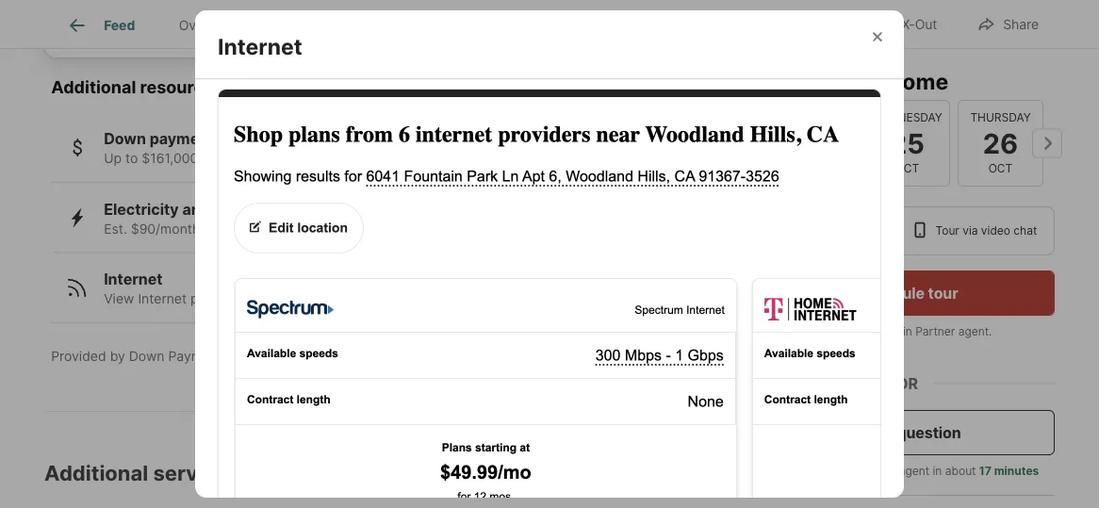 Task type: vqa. For each thing, say whether or not it's contained in the screenshot.
The Loans
no



Task type: describe. For each thing, give the bounding box(es) containing it.
via
[[963, 224, 978, 238]]

video
[[981, 224, 1011, 238]]

tour via video chat
[[936, 224, 1037, 238]]

local
[[871, 464, 896, 478]]

agent
[[899, 464, 930, 478]]

electricity
[[104, 200, 179, 219]]

hear
[[807, 464, 831, 478]]

down:
[[106, 15, 151, 33]]

3 tab from the left
[[554, 3, 647, 48]]

internet for internet
[[218, 33, 302, 59]]

wattbuy,
[[292, 348, 348, 364]]

x-out
[[902, 17, 938, 33]]

ask a question
[[854, 423, 961, 442]]

total down:
[[67, 15, 151, 33]]

schedule
[[856, 284, 925, 302]]

overview tab
[[157, 3, 259, 48]]

next image
[[1032, 128, 1063, 158]]

tour for schedule
[[928, 284, 959, 302]]

home inside 'internet view internet plans and providers available for this home'
[[422, 291, 457, 307]]

internet dialog
[[195, 10, 904, 508]]

free,
[[779, 342, 803, 355]]

2 vertical spatial internet
[[138, 291, 187, 307]]

by
[[110, 348, 125, 364]]

payment
[[168, 348, 223, 364]]

provided
[[51, 348, 106, 364]]

go tour this home
[[760, 68, 949, 94]]

chat
[[1014, 224, 1037, 238]]

schedule tour button
[[760, 271, 1055, 316]]

minutes
[[994, 464, 1039, 478]]

$90/month
[[131, 221, 200, 237]]

question
[[897, 423, 961, 442]]

partner
[[916, 325, 955, 339]]

services
[[153, 461, 240, 486]]

$161,000
[[142, 151, 198, 167]]

additional resources
[[51, 77, 223, 98]]

up
[[104, 151, 122, 167]]

24 button
[[771, 99, 857, 188]]

tour for go
[[795, 68, 839, 94]]

you'll
[[776, 464, 804, 478]]

1 tab from the left
[[259, 3, 402, 48]]

down payment assistance up to $161,000 available from
[[104, 130, 298, 167]]

available for assistance
[[202, 151, 256, 167]]

with
[[843, 325, 866, 339]]

overview
[[179, 17, 238, 33]]

1 vertical spatial from
[[834, 464, 858, 478]]

allconnect
[[379, 348, 446, 364]]

solar
[[214, 200, 250, 219]]

available for internet
[[317, 291, 371, 307]]

additional for additional services
[[44, 461, 148, 486]]

total down: tooltip
[[44, 0, 731, 58]]

you'll hear from a local agent in about 17 minutes
[[776, 464, 1039, 478]]

24
[[797, 127, 832, 160]]

2 horizontal spatial and
[[351, 348, 375, 364]]

feed
[[104, 17, 135, 33]]



Task type: locate. For each thing, give the bounding box(es) containing it.
1 vertical spatial and
[[227, 291, 251, 307]]

in
[[933, 464, 942, 478]]

tour for tour via video chat
[[936, 224, 960, 238]]

internet up resources
[[218, 33, 302, 59]]

2 tab from the left
[[402, 3, 554, 48]]

1 oct from the left
[[895, 162, 920, 175]]

oct for 25
[[895, 162, 920, 175]]

this up wednesday in the top right of the page
[[844, 68, 884, 94]]

1 horizontal spatial this
[[787, 325, 807, 339]]

providers
[[255, 291, 313, 307]]

anytime
[[844, 342, 887, 355]]

1 vertical spatial available
[[317, 291, 371, 307]]

1 vertical spatial tour
[[928, 284, 959, 302]]

home inside tour this home with a redfin partner agent. it's free, cancel anytime
[[810, 325, 840, 339]]

additional
[[51, 77, 136, 98], [44, 461, 148, 486]]

a left "local"
[[862, 464, 868, 478]]

internet
[[218, 33, 302, 59], [104, 271, 163, 289], [138, 291, 187, 307]]

tour this home with a redfin partner agent. it's free, cancel anytime
[[760, 325, 992, 355]]

thursday
[[971, 111, 1031, 124]]

home
[[889, 68, 949, 94], [422, 291, 457, 307], [810, 325, 840, 339]]

oct down 26
[[989, 162, 1013, 175]]

x-
[[902, 17, 915, 33]]

and right wattbuy, at left
[[351, 348, 375, 364]]

tour inside tour this home with a redfin partner agent. it's free, cancel anytime
[[760, 325, 784, 339]]

this inside tour this home with a redfin partner agent. it's free, cancel anytime
[[787, 325, 807, 339]]

1 vertical spatial home
[[422, 291, 457, 307]]

from inside down payment assistance up to $161,000 available from
[[260, 151, 289, 167]]

tour inside option
[[936, 224, 960, 238]]

this
[[844, 68, 884, 94], [396, 291, 419, 307], [787, 325, 807, 339]]

internet for internet view internet plans and providers available for this home
[[104, 271, 163, 289]]

internet up view
[[104, 271, 163, 289]]

26
[[983, 127, 1019, 160]]

tab list
[[44, 0, 663, 48]]

1 vertical spatial a
[[885, 423, 894, 442]]

this up free,
[[787, 325, 807, 339]]

0 vertical spatial home
[[889, 68, 949, 94]]

oct down 25
[[895, 162, 920, 175]]

None button
[[865, 100, 950, 187], [958, 100, 1044, 187], [865, 100, 950, 187], [958, 100, 1044, 187]]

payment
[[150, 130, 214, 149]]

x-out button
[[859, 4, 954, 43]]

a
[[869, 325, 875, 339], [885, 423, 894, 442], [862, 464, 868, 478]]

tour for tour this home with a redfin partner agent. it's free, cancel anytime
[[760, 325, 784, 339]]

0 vertical spatial tour
[[795, 68, 839, 94]]

tab
[[259, 3, 402, 48], [402, 3, 554, 48], [554, 3, 647, 48]]

0 horizontal spatial a
[[862, 464, 868, 478]]

down right by
[[129, 348, 165, 364]]

0 horizontal spatial home
[[422, 291, 457, 307]]

oct inside 'thursday 26 oct'
[[989, 162, 1013, 175]]

0 horizontal spatial from
[[260, 151, 289, 167]]

assistance
[[218, 130, 298, 149]]

additional services
[[44, 461, 240, 486]]

tab list containing feed
[[44, 0, 663, 48]]

0 horizontal spatial oct
[[895, 162, 920, 175]]

1 vertical spatial internet
[[104, 271, 163, 289]]

2 vertical spatial home
[[810, 325, 840, 339]]

and inside electricity and solar est. $90/month
[[182, 200, 210, 219]]

a inside button
[[885, 423, 894, 442]]

1 vertical spatial tour
[[760, 325, 784, 339]]

feed link
[[66, 14, 135, 37]]

1 horizontal spatial oct
[[989, 162, 1013, 175]]

2 vertical spatial a
[[862, 464, 868, 478]]

oct for 26
[[989, 162, 1013, 175]]

from right hear
[[834, 464, 858, 478]]

electricity and solar est. $90/month
[[104, 200, 250, 237]]

for
[[375, 291, 392, 307]]

available inside down payment assistance up to $161,000 available from
[[202, 151, 256, 167]]

1 vertical spatial this
[[396, 291, 419, 307]]

0 vertical spatial additional
[[51, 77, 136, 98]]

schedule tour
[[856, 284, 959, 302]]

down up 'to'
[[104, 130, 146, 149]]

0 vertical spatial available
[[202, 151, 256, 167]]

share button
[[961, 4, 1055, 43]]

resources
[[140, 77, 223, 98]]

internet right view
[[138, 291, 187, 307]]

internet inside dialog
[[218, 33, 302, 59]]

cancel
[[806, 342, 841, 355]]

home up wednesday in the top right of the page
[[889, 68, 949, 94]]

1 horizontal spatial a
[[869, 325, 875, 339]]

to
[[125, 151, 138, 167]]

and
[[182, 200, 210, 219], [227, 291, 251, 307], [351, 348, 375, 364]]

0 horizontal spatial tour
[[795, 68, 839, 94]]

tour via video chat option
[[897, 206, 1055, 256]]

plans
[[190, 291, 224, 307]]

0 vertical spatial from
[[260, 151, 289, 167]]

available inside 'internet view internet plans and providers available for this home'
[[317, 291, 371, 307]]

internet view internet plans and providers available for this home
[[104, 271, 457, 307]]

from
[[260, 151, 289, 167], [834, 464, 858, 478]]

ask
[[854, 423, 882, 442]]

view
[[104, 291, 134, 307]]

total
[[67, 15, 102, 33]]

from down assistance
[[260, 151, 289, 167]]

wednesday 25 oct
[[872, 111, 943, 175]]

oct
[[895, 162, 920, 175], [989, 162, 1013, 175]]

1 horizontal spatial tour
[[928, 284, 959, 302]]

down inside down payment assistance up to $161,000 available from
[[104, 130, 146, 149]]

0 horizontal spatial this
[[396, 291, 419, 307]]

a inside tour this home with a redfin partner agent. it's free, cancel anytime
[[869, 325, 875, 339]]

this inside 'internet view internet plans and providers available for this home'
[[396, 291, 419, 307]]

it's
[[760, 342, 776, 355]]

tour up it's
[[760, 325, 784, 339]]

2 horizontal spatial a
[[885, 423, 894, 442]]

0 vertical spatial a
[[869, 325, 875, 339]]

0 vertical spatial tour
[[936, 224, 960, 238]]

2 horizontal spatial this
[[844, 68, 884, 94]]

additional for additional resources
[[51, 77, 136, 98]]

available down assistance
[[202, 151, 256, 167]]

out
[[915, 17, 938, 33]]

go
[[760, 68, 790, 94]]

1 horizontal spatial tour
[[936, 224, 960, 238]]

0 horizontal spatial and
[[182, 200, 210, 219]]

available
[[202, 151, 256, 167], [317, 291, 371, 307]]

redfin
[[878, 325, 913, 339]]

or
[[897, 374, 918, 393]]

and left 'solar'
[[182, 200, 210, 219]]

1 vertical spatial additional
[[44, 461, 148, 486]]

home right for
[[422, 291, 457, 307]]

and right plans
[[227, 291, 251, 307]]

this right for
[[396, 291, 419, 307]]

tour up partner
[[928, 284, 959, 302]]

est.
[[104, 221, 127, 237]]

home up the cancel
[[810, 325, 840, 339]]

1 vertical spatial down
[[129, 348, 165, 364]]

thursday 26 oct
[[971, 111, 1031, 175]]

a right with
[[869, 325, 875, 339]]

tour left via
[[936, 224, 960, 238]]

2 vertical spatial this
[[787, 325, 807, 339]]

1 horizontal spatial from
[[834, 464, 858, 478]]

provided by down payment resource, wattbuy, and allconnect
[[51, 348, 446, 364]]

oct inside 'wednesday 25 oct'
[[895, 162, 920, 175]]

2 vertical spatial and
[[351, 348, 375, 364]]

tour right go in the right top of the page
[[795, 68, 839, 94]]

0 horizontal spatial tour
[[760, 325, 784, 339]]

and inside 'internet view internet plans and providers available for this home'
[[227, 291, 251, 307]]

resource,
[[227, 348, 289, 364]]

share
[[1004, 17, 1039, 33]]

1 horizontal spatial and
[[227, 291, 251, 307]]

wednesday
[[872, 111, 943, 124]]

available left for
[[317, 291, 371, 307]]

25
[[890, 127, 925, 160]]

agent.
[[959, 325, 992, 339]]

a right ask
[[885, 423, 894, 442]]

internet element
[[218, 10, 325, 60]]

2 horizontal spatial home
[[889, 68, 949, 94]]

ask a question button
[[760, 410, 1055, 455]]

about
[[946, 464, 976, 478]]

1 horizontal spatial home
[[810, 325, 840, 339]]

1 horizontal spatial available
[[317, 291, 371, 307]]

0 vertical spatial this
[[844, 68, 884, 94]]

down
[[104, 130, 146, 149], [129, 348, 165, 364]]

0 vertical spatial and
[[182, 200, 210, 219]]

2 oct from the left
[[989, 162, 1013, 175]]

0 vertical spatial down
[[104, 130, 146, 149]]

0 vertical spatial internet
[[218, 33, 302, 59]]

tour via video chat list box
[[760, 206, 1055, 256]]

17
[[980, 464, 992, 478]]

tour
[[795, 68, 839, 94], [928, 284, 959, 302]]

tour inside button
[[928, 284, 959, 302]]

tour
[[936, 224, 960, 238], [760, 325, 784, 339]]

0 horizontal spatial available
[[202, 151, 256, 167]]



